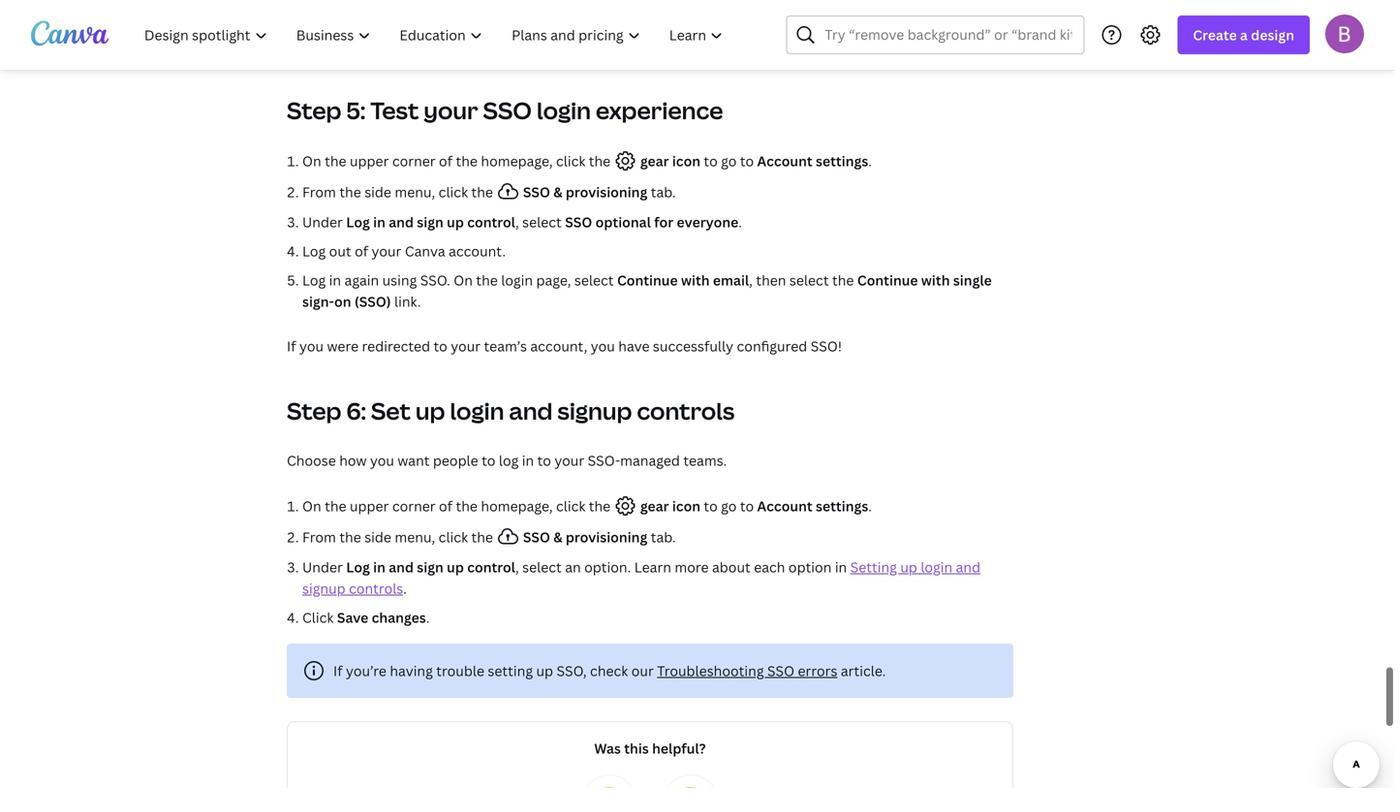 Task type: describe. For each thing, give the bounding box(es) containing it.
1 with from the left
[[681, 271, 710, 289]]

our
[[632, 662, 654, 680]]

choose
[[287, 451, 336, 470]]

your left sso-
[[555, 451, 585, 470]]

your up the using
[[372, 242, 402, 260]]

sso.
[[420, 271, 451, 289]]

login left experience
[[537, 94, 591, 126]]

option
[[789, 558, 832, 576]]

from the side menu, click the for under log in and sign up control , select sso optional for everyone .
[[302, 183, 497, 201]]

canva
[[405, 242, 446, 260]]

check
[[590, 662, 628, 680]]

email
[[713, 271, 750, 289]]

log out of your canva account.
[[302, 242, 506, 260]]

from for under log in and sign up control , select sso optional for everyone .
[[302, 183, 336, 201]]

up for if you're having trouble setting up sso, check our troubleshooting sso errors article.
[[537, 662, 554, 680]]

on
[[334, 292, 351, 311]]

1 vertical spatial ,
[[750, 271, 753, 289]]

(sso)
[[355, 292, 391, 311]]

choose how you want people to log in to your sso-managed teams.
[[287, 451, 727, 470]]

if you're having trouble setting up sso, check our troubleshooting sso errors article.
[[333, 662, 886, 680]]

log up sign-
[[302, 271, 326, 289]]

with inside continue with single sign-on (sso)
[[922, 271, 951, 289]]

on for under log in and sign up control , select an option. learn more about each option in
[[302, 497, 322, 515]]

then
[[756, 271, 787, 289]]

1 vertical spatial of
[[355, 242, 368, 260]]

control for , select
[[467, 213, 516, 231]]

click up account.
[[439, 183, 468, 201]]

teams.
[[684, 451, 727, 470]]

step 5: test your sso login experience
[[287, 94, 724, 126]]

login inside 'setting up login and signup controls'
[[921, 558, 953, 576]]

log up out
[[346, 213, 370, 231]]

click up under log in and sign up control , select sso optional for everyone .
[[556, 152, 586, 170]]

how
[[340, 451, 367, 470]]

again
[[345, 271, 379, 289]]

page,
[[537, 271, 571, 289]]

go for about
[[721, 497, 737, 515]]

in up on
[[329, 271, 341, 289]]

create a design button
[[1178, 16, 1311, 54]]

corner for , select
[[392, 152, 436, 170]]

icon for everyone
[[673, 152, 701, 170]]

6:
[[346, 395, 366, 427]]

gear for learn
[[641, 497, 669, 515]]

sso-
[[588, 451, 621, 470]]

link.
[[395, 292, 421, 311]]

homepage, for , select
[[481, 152, 553, 170]]

sso!
[[811, 337, 843, 355]]

test
[[371, 94, 419, 126]]

under log in and sign up control , select an option. learn more about each option in
[[302, 558, 851, 576]]

your right test
[[424, 94, 478, 126]]

sso & provisioning tab. for optional
[[523, 183, 676, 201]]

sso & provisioning tab. for option.
[[523, 528, 676, 546]]

log up save on the bottom left of the page
[[346, 558, 370, 576]]

1 vertical spatial on
[[454, 271, 473, 289]]

create a design
[[1194, 26, 1295, 44]]

more
[[675, 558, 709, 576]]

select up page,
[[523, 213, 562, 231]]

single
[[954, 271, 992, 289]]

gear for for
[[641, 152, 669, 170]]

under log in and sign up control , select sso optional for everyone .
[[302, 213, 743, 231]]

setting
[[488, 662, 533, 680]]

trouble
[[436, 662, 485, 680]]

provisioning for option.
[[566, 528, 648, 546]]

errors
[[798, 662, 838, 680]]

team's
[[484, 337, 527, 355]]

your left team's
[[451, 337, 481, 355]]

in up click save changes .
[[373, 558, 386, 576]]

& for an
[[554, 528, 563, 546]]

top level navigation element
[[132, 16, 740, 54]]

on the upper corner of the homepage, click the for , select
[[302, 152, 611, 170]]

signup inside 'setting up login and signup controls'
[[302, 579, 346, 598]]

provisioning for optional
[[566, 183, 648, 201]]

& for sso
[[554, 183, 563, 201]]

menu, for , select an option. learn more about each option in
[[395, 528, 436, 546]]

in right log
[[522, 451, 534, 470]]

log in again using sso. on the login page, select continue with email , then select the
[[302, 271, 858, 289]]

step for step 6: set up login and signup controls
[[287, 395, 342, 427]]

each
[[754, 558, 786, 576]]

an
[[565, 558, 581, 576]]

out
[[329, 242, 352, 260]]

sign for , select an option. learn more about each option in
[[417, 558, 444, 576]]

troubleshooting
[[657, 662, 764, 680]]

of for under log in and sign up control , select sso optional for everyone .
[[439, 152, 453, 170]]

were
[[327, 337, 359, 355]]

learn
[[635, 558, 672, 576]]

this
[[625, 739, 649, 758]]

continue inside continue with single sign-on (sso)
[[858, 271, 919, 289]]

from for under log in and sign up control , select an option. learn more about each option in
[[302, 528, 336, 546]]

gear icon to go to account settings . for .
[[637, 152, 872, 170]]

in right option
[[835, 558, 847, 576]]

and for setting up login and signup controls
[[956, 558, 981, 576]]

1 continue from the left
[[617, 271, 678, 289]]

2 horizontal spatial you
[[591, 337, 615, 355]]

0 horizontal spatial you
[[300, 337, 324, 355]]

login left page,
[[501, 271, 533, 289]]

optional
[[596, 213, 651, 231]]

click
[[302, 608, 334, 627]]

step 6: set up login and signup controls
[[287, 395, 735, 427]]

configured
[[737, 337, 808, 355]]

if you were redirected to your team's account, you have successfully configured sso!
[[287, 337, 843, 355]]

having
[[390, 662, 433, 680]]

sso,
[[557, 662, 587, 680]]

you're
[[346, 662, 387, 680]]



Task type: vqa. For each thing, say whether or not it's contained in the screenshot.
1st with from the right
yes



Task type: locate. For each thing, give the bounding box(es) containing it.
1 vertical spatial step
[[287, 395, 342, 427]]

and for under log in and sign up control , select sso optional for everyone .
[[389, 213, 414, 231]]

1 vertical spatial gear icon to go to account settings .
[[637, 497, 872, 515]]

2 account from the top
[[758, 497, 813, 515]]

side for under log in and sign up control , select an option. learn more about each option in
[[365, 528, 392, 546]]

under for under log in and sign up control , select sso optional for everyone .
[[302, 213, 343, 231]]

0 vertical spatial provisioning
[[566, 183, 648, 201]]

1 horizontal spatial if
[[333, 662, 343, 680]]

0 vertical spatial corner
[[392, 152, 436, 170]]

control for , select an option. learn more about each option in
[[467, 558, 516, 576]]

account for .
[[758, 152, 813, 170]]

, left an
[[516, 558, 519, 576]]

1 vertical spatial controls
[[349, 579, 403, 598]]

1 horizontal spatial with
[[922, 271, 951, 289]]

tab.
[[651, 183, 676, 201], [651, 528, 676, 546]]

click down people
[[439, 528, 468, 546]]

0 vertical spatial settings
[[816, 152, 869, 170]]

1 icon from the top
[[673, 152, 701, 170]]

settings for under log in and sign up control , select sso optional for everyone .
[[816, 152, 869, 170]]

save
[[337, 608, 369, 627]]

1 vertical spatial upper
[[350, 497, 389, 515]]

2 with from the left
[[922, 271, 951, 289]]

1 provisioning from the top
[[566, 183, 648, 201]]

,
[[516, 213, 519, 231], [750, 271, 753, 289], [516, 558, 519, 576]]

gear icon to go to account settings .
[[637, 152, 872, 170], [637, 497, 872, 515]]

2 tab. from the top
[[651, 528, 676, 546]]

1 side from the top
[[365, 183, 392, 201]]

managed
[[621, 451, 680, 470]]

log
[[499, 451, 519, 470]]

account,
[[531, 337, 588, 355]]

you
[[300, 337, 324, 355], [591, 337, 615, 355], [370, 451, 395, 470]]

on the upper corner of the homepage, click the for , select an option. learn more about each option in
[[302, 497, 611, 515]]

sign for , select
[[417, 213, 444, 231]]

2 control from the top
[[467, 558, 516, 576]]

1 homepage, from the top
[[481, 152, 553, 170]]

0 vertical spatial go
[[721, 152, 737, 170]]

2 menu, from the top
[[395, 528, 436, 546]]

0 vertical spatial if
[[287, 337, 296, 355]]

homepage, for , select an option. learn more about each option in
[[481, 497, 553, 515]]

using
[[383, 271, 417, 289]]

up for under log in and sign up control , select sso optional for everyone .
[[447, 213, 464, 231]]

option.
[[585, 558, 631, 576]]

1 vertical spatial gear
[[641, 497, 669, 515]]

2 gear from the top
[[641, 497, 669, 515]]

1 on the upper corner of the homepage, click the from the top
[[302, 152, 611, 170]]

from down choose
[[302, 528, 336, 546]]

2 settings from the top
[[816, 497, 869, 515]]

in
[[373, 213, 386, 231], [329, 271, 341, 289], [522, 451, 534, 470], [373, 558, 386, 576], [835, 558, 847, 576]]

menu, down want
[[395, 528, 436, 546]]

of down people
[[439, 497, 453, 515]]

0 horizontal spatial continue
[[617, 271, 678, 289]]

controls up teams. at bottom
[[637, 395, 735, 427]]

tab. up learn
[[651, 528, 676, 546]]

you left have
[[591, 337, 615, 355]]

up for under log in and sign up control , select an option. learn more about each option in
[[447, 558, 464, 576]]

2 vertical spatial on
[[302, 497, 322, 515]]

you left were
[[300, 337, 324, 355]]

0 vertical spatial upper
[[350, 152, 389, 170]]

from the side menu, click the down want
[[302, 528, 497, 546]]

1 vertical spatial from the side menu, click the
[[302, 528, 497, 546]]

1 & from the top
[[554, 183, 563, 201]]

on the upper corner of the homepage, click the down people
[[302, 497, 611, 515]]

sign up canva
[[417, 213, 444, 231]]

select right page,
[[575, 271, 614, 289]]

tab. for learn
[[651, 528, 676, 546]]

gear icon to go to account settings . up the each
[[637, 497, 872, 515]]

with left 'email'
[[681, 271, 710, 289]]

2 & from the top
[[554, 528, 563, 546]]

with
[[681, 271, 710, 289], [922, 271, 951, 289]]

go up everyone
[[721, 152, 737, 170]]

setting up login and signup controls link
[[302, 558, 981, 598]]

troubleshooting sso errors link
[[657, 662, 838, 680]]

of for under log in and sign up control , select an option. learn more about each option in
[[439, 497, 453, 515]]

1 horizontal spatial controls
[[637, 395, 735, 427]]

0 vertical spatial under
[[302, 213, 343, 231]]

under up out
[[302, 213, 343, 231]]

continue down for
[[617, 271, 678, 289]]

settings for under log in and sign up control , select an option. learn more about each option in
[[816, 497, 869, 515]]

icon for more
[[673, 497, 701, 515]]

upper down how
[[350, 497, 389, 515]]

1 vertical spatial homepage,
[[481, 497, 553, 515]]

with left single
[[922, 271, 951, 289]]

side
[[365, 183, 392, 201], [365, 528, 392, 546]]

1 vertical spatial if
[[333, 662, 343, 680]]

, for , select an option. learn more about each option in
[[516, 558, 519, 576]]

& up under log in and sign up control , select sso optional for everyone .
[[554, 183, 563, 201]]

account for about
[[758, 497, 813, 515]]

2 sso & provisioning tab. from the top
[[523, 528, 676, 546]]

control left an
[[467, 558, 516, 576]]

set
[[371, 395, 411, 427]]

2 gear icon to go to account settings . from the top
[[637, 497, 872, 515]]

1 vertical spatial under
[[302, 558, 343, 576]]

2 corner from the top
[[392, 497, 436, 515]]

1 from the side menu, click the from the top
[[302, 183, 497, 201]]

0 vertical spatial on
[[302, 152, 322, 170]]

log
[[346, 213, 370, 231], [302, 242, 326, 260], [302, 271, 326, 289], [346, 558, 370, 576]]

controls inside 'setting up login and signup controls'
[[349, 579, 403, 598]]

control up account.
[[467, 213, 516, 231]]

login right setting
[[921, 558, 953, 576]]

1 gear icon to go to account settings . from the top
[[637, 152, 872, 170]]

side up log out of your canva account.
[[365, 183, 392, 201]]

1 vertical spatial &
[[554, 528, 563, 546]]

a
[[1241, 26, 1249, 44]]

icon down teams. at bottom
[[673, 497, 701, 515]]

everyone
[[677, 213, 739, 231]]

of down the step 5: test your sso login experience
[[439, 152, 453, 170]]

1 vertical spatial sign
[[417, 558, 444, 576]]

2 sign from the top
[[417, 558, 444, 576]]

1 step from the top
[[287, 94, 342, 126]]

from the side menu, click the
[[302, 183, 497, 201], [302, 528, 497, 546]]

on
[[302, 152, 322, 170], [454, 271, 473, 289], [302, 497, 322, 515]]

0 vertical spatial from
[[302, 183, 336, 201]]

sso & provisioning tab. up optional
[[523, 183, 676, 201]]

provisioning up optional
[[566, 183, 648, 201]]

sso
[[483, 94, 532, 126], [523, 183, 551, 201], [565, 213, 593, 231], [523, 528, 551, 546], [768, 662, 795, 680]]

0 vertical spatial of
[[439, 152, 453, 170]]

signup
[[558, 395, 632, 427], [302, 579, 346, 598]]

gear icon to go to account settings . for about
[[637, 497, 872, 515]]

signup up sso-
[[558, 395, 632, 427]]

1 vertical spatial icon
[[673, 497, 701, 515]]

on the upper corner of the homepage, click the down the step 5: test your sso login experience
[[302, 152, 611, 170]]

of right out
[[355, 242, 368, 260]]

2 vertical spatial of
[[439, 497, 453, 515]]

if left were
[[287, 337, 296, 355]]

0 vertical spatial gear
[[641, 152, 669, 170]]

if for if you're having trouble setting up sso, check our troubleshooting sso errors article.
[[333, 662, 343, 680]]

corner for , select an option. learn more about each option in
[[392, 497, 436, 515]]

from the side menu, click the up log out of your canva account.
[[302, 183, 497, 201]]

sign-
[[302, 292, 334, 311]]

control
[[467, 213, 516, 231], [467, 558, 516, 576]]

0 horizontal spatial controls
[[349, 579, 403, 598]]

0 vertical spatial ,
[[516, 213, 519, 231]]

0 vertical spatial sso & provisioning tab.
[[523, 183, 676, 201]]

1 vertical spatial sso & provisioning tab.
[[523, 528, 676, 546]]

, for , select
[[516, 213, 519, 231]]

select left an
[[523, 558, 562, 576]]

log left out
[[302, 242, 326, 260]]

your
[[424, 94, 478, 126], [372, 242, 402, 260], [451, 337, 481, 355], [555, 451, 585, 470]]

and right setting
[[956, 558, 981, 576]]

and up log out of your canva account.
[[389, 213, 414, 231]]

corner down test
[[392, 152, 436, 170]]

in up log out of your canva account.
[[373, 213, 386, 231]]

0 vertical spatial controls
[[637, 395, 735, 427]]

1 corner from the top
[[392, 152, 436, 170]]

sso & provisioning tab.
[[523, 183, 676, 201], [523, 528, 676, 546]]

step for step 5: test your sso login experience
[[287, 94, 342, 126]]

gear icon to go to account settings . up everyone
[[637, 152, 872, 170]]

1 upper from the top
[[350, 152, 389, 170]]

go
[[721, 152, 737, 170], [721, 497, 737, 515]]

if for if you were redirected to your team's account, you have successfully configured sso!
[[287, 337, 296, 355]]

0 vertical spatial tab.
[[651, 183, 676, 201]]

and inside 'setting up login and signup controls'
[[956, 558, 981, 576]]

and up log
[[509, 395, 553, 427]]

design
[[1252, 26, 1295, 44]]

2 from from the top
[[302, 528, 336, 546]]

successfully
[[653, 337, 734, 355]]

under
[[302, 213, 343, 231], [302, 558, 343, 576]]

0 vertical spatial on the upper corner of the homepage, click the
[[302, 152, 611, 170]]

upper for under log in and sign up control , select sso optional for everyone .
[[350, 152, 389, 170]]

1 under from the top
[[302, 213, 343, 231]]

0 vertical spatial from the side menu, click the
[[302, 183, 497, 201]]

1 go from the top
[[721, 152, 737, 170]]

go down teams. at bottom
[[721, 497, 737, 515]]

people
[[433, 451, 479, 470]]

1 from from the top
[[302, 183, 336, 201]]

tab. up for
[[651, 183, 676, 201]]

gear down managed
[[641, 497, 669, 515]]

upper down 5:
[[350, 152, 389, 170]]

provisioning
[[566, 183, 648, 201], [566, 528, 648, 546]]

2 step from the top
[[287, 395, 342, 427]]

0 horizontal spatial signup
[[302, 579, 346, 598]]

want
[[398, 451, 430, 470]]

2 under from the top
[[302, 558, 343, 576]]

up
[[447, 213, 464, 231], [416, 395, 445, 427], [447, 558, 464, 576], [901, 558, 918, 576], [537, 662, 554, 680]]

from the side menu, click the for under log in and sign up control , select an option. learn more about each option in
[[302, 528, 497, 546]]

under up click
[[302, 558, 343, 576]]

1 account from the top
[[758, 152, 813, 170]]

helpful?
[[653, 739, 706, 758]]

1 vertical spatial go
[[721, 497, 737, 515]]

1 horizontal spatial signup
[[558, 395, 632, 427]]

1 sso & provisioning tab. from the top
[[523, 183, 676, 201]]

bob builder image
[[1326, 14, 1365, 53]]

was this helpful?
[[595, 739, 706, 758]]

continue left single
[[858, 271, 919, 289]]

homepage, down log
[[481, 497, 553, 515]]

1 gear from the top
[[641, 152, 669, 170]]

gear
[[641, 152, 669, 170], [641, 497, 669, 515]]

and up changes
[[389, 558, 414, 576]]

1 vertical spatial provisioning
[[566, 528, 648, 546]]

1 control from the top
[[467, 213, 516, 231]]

continue
[[617, 271, 678, 289], [858, 271, 919, 289]]

click save changes .
[[302, 608, 430, 627]]

menu, up canva
[[395, 183, 436, 201]]

1 vertical spatial on the upper corner of the homepage, click the
[[302, 497, 611, 515]]

1 vertical spatial settings
[[816, 497, 869, 515]]

0 vertical spatial &
[[554, 183, 563, 201]]

0 vertical spatial account
[[758, 152, 813, 170]]

if
[[287, 337, 296, 355], [333, 662, 343, 680]]

2 side from the top
[[365, 528, 392, 546]]

2 icon from the top
[[673, 497, 701, 515]]

icon down experience
[[673, 152, 701, 170]]

account.
[[449, 242, 506, 260]]

&
[[554, 183, 563, 201], [554, 528, 563, 546]]

1 vertical spatial control
[[467, 558, 516, 576]]

2 go from the top
[[721, 497, 737, 515]]

from
[[302, 183, 336, 201], [302, 528, 336, 546]]

2 upper from the top
[[350, 497, 389, 515]]

1 vertical spatial menu,
[[395, 528, 436, 546]]

and for under log in and sign up control , select an option. learn more about each option in
[[389, 558, 414, 576]]

for
[[655, 213, 674, 231]]

1 horizontal spatial you
[[370, 451, 395, 470]]

1 sign from the top
[[417, 213, 444, 231]]

of
[[439, 152, 453, 170], [355, 242, 368, 260], [439, 497, 453, 515]]

2 on the upper corner of the homepage, click the from the top
[[302, 497, 611, 515]]

2 vertical spatial ,
[[516, 558, 519, 576]]

up inside 'setting up login and signup controls'
[[901, 558, 918, 576]]

sso & provisioning tab. up option. at the bottom of the page
[[523, 528, 676, 546]]

click
[[556, 152, 586, 170], [439, 183, 468, 201], [556, 497, 586, 515], [439, 528, 468, 546]]

1 menu, from the top
[[395, 183, 436, 201]]

, up log in again using sso. on the login page, select continue with email , then select the
[[516, 213, 519, 231]]

go for .
[[721, 152, 737, 170]]

2 homepage, from the top
[[481, 497, 553, 515]]

sign up changes
[[417, 558, 444, 576]]

to
[[704, 152, 718, 170], [740, 152, 754, 170], [434, 337, 448, 355], [482, 451, 496, 470], [538, 451, 551, 470], [704, 497, 718, 515], [740, 497, 754, 515]]

5:
[[346, 94, 366, 126]]

have
[[619, 337, 650, 355]]

about
[[713, 558, 751, 576]]

0 horizontal spatial with
[[681, 271, 710, 289]]

controls up click save changes .
[[349, 579, 403, 598]]

signup up click
[[302, 579, 346, 598]]

upper for under log in and sign up control , select an option. learn more about each option in
[[350, 497, 389, 515]]

2 continue from the left
[[858, 271, 919, 289]]

account
[[758, 152, 813, 170], [758, 497, 813, 515]]

, left 'then'
[[750, 271, 753, 289]]

setting up login and signup controls
[[302, 558, 981, 598]]

continue with single sign-on (sso)
[[302, 271, 992, 311]]

step left 5:
[[287, 94, 342, 126]]

1 vertical spatial tab.
[[651, 528, 676, 546]]

0 vertical spatial side
[[365, 183, 392, 201]]

0 vertical spatial control
[[467, 213, 516, 231]]

login
[[537, 94, 591, 126], [501, 271, 533, 289], [450, 395, 505, 427], [921, 558, 953, 576]]

1 vertical spatial signup
[[302, 579, 346, 598]]

on for under log in and sign up control , select sso optional for everyone .
[[302, 152, 322, 170]]

redirected
[[362, 337, 430, 355]]

1 settings from the top
[[816, 152, 869, 170]]

1 vertical spatial account
[[758, 497, 813, 515]]

icon
[[673, 152, 701, 170], [673, 497, 701, 515]]

1 vertical spatial corner
[[392, 497, 436, 515]]

article.
[[841, 662, 886, 680]]

upper
[[350, 152, 389, 170], [350, 497, 389, 515]]

and
[[389, 213, 414, 231], [509, 395, 553, 427], [389, 558, 414, 576], [956, 558, 981, 576]]

Try "remove background" or "brand kit" search field
[[825, 16, 1073, 53]]

experience
[[596, 94, 724, 126]]

select right 'then'
[[790, 271, 829, 289]]

0 vertical spatial homepage,
[[481, 152, 553, 170]]

1 tab. from the top
[[651, 183, 676, 201]]

step left 6:
[[287, 395, 342, 427]]

gear down experience
[[641, 152, 669, 170]]

0 vertical spatial icon
[[673, 152, 701, 170]]

2 provisioning from the top
[[566, 528, 648, 546]]

the
[[325, 152, 347, 170], [456, 152, 478, 170], [589, 152, 611, 170], [340, 183, 361, 201], [472, 183, 493, 201], [476, 271, 498, 289], [833, 271, 854, 289], [325, 497, 347, 515], [456, 497, 478, 515], [589, 497, 611, 515], [340, 528, 361, 546], [472, 528, 493, 546]]

was
[[595, 739, 621, 758]]

homepage, down the step 5: test your sso login experience
[[481, 152, 553, 170]]

0 vertical spatial step
[[287, 94, 342, 126]]

changes
[[372, 608, 426, 627]]

under for under log in and sign up control , select an option. learn more about each option in
[[302, 558, 343, 576]]

corner down want
[[392, 497, 436, 515]]

setting
[[851, 558, 898, 576]]

create
[[1194, 26, 1238, 44]]

provisioning up option. at the bottom of the page
[[566, 528, 648, 546]]

1 horizontal spatial continue
[[858, 271, 919, 289]]

1 vertical spatial from
[[302, 528, 336, 546]]

& up under log in and sign up control , select an option. learn more about each option in
[[554, 528, 563, 546]]

menu, for , select
[[395, 183, 436, 201]]

if left you're
[[333, 662, 343, 680]]

login up people
[[450, 395, 505, 427]]

0 vertical spatial menu,
[[395, 183, 436, 201]]

0 vertical spatial sign
[[417, 213, 444, 231]]

2 from the side menu, click the from the top
[[302, 528, 497, 546]]

0 vertical spatial signup
[[558, 395, 632, 427]]

from up out
[[302, 183, 336, 201]]

tab. for for
[[651, 183, 676, 201]]

side down how
[[365, 528, 392, 546]]

menu,
[[395, 183, 436, 201], [395, 528, 436, 546]]

1 vertical spatial side
[[365, 528, 392, 546]]

you right how
[[370, 451, 395, 470]]

0 vertical spatial gear icon to go to account settings .
[[637, 152, 872, 170]]

0 horizontal spatial if
[[287, 337, 296, 355]]

click up an
[[556, 497, 586, 515]]

side for under log in and sign up control , select sso optional for everyone .
[[365, 183, 392, 201]]



